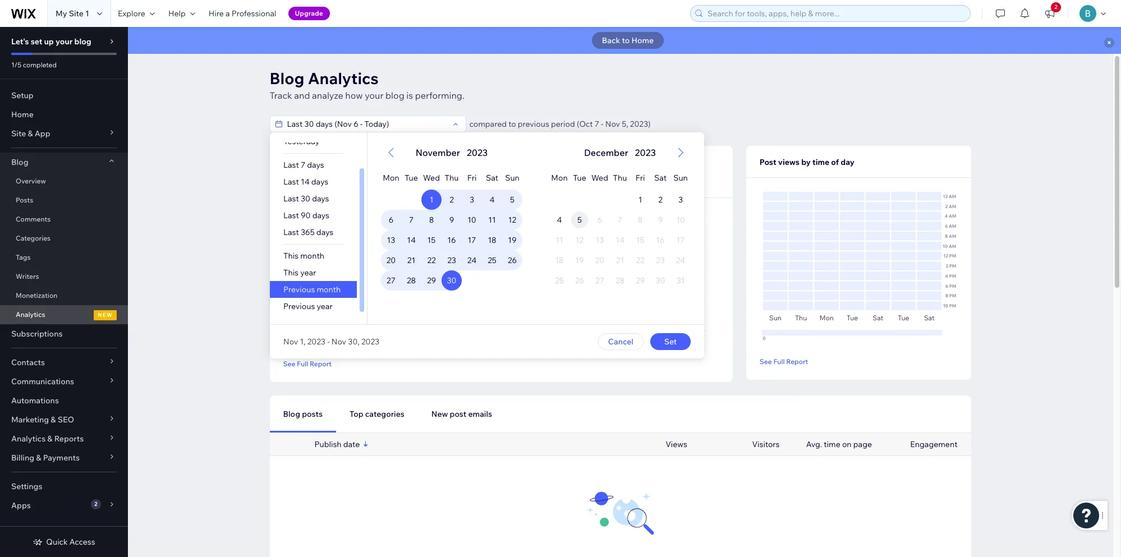 Task type: locate. For each thing, give the bounding box(es) containing it.
(oct
[[577, 119, 593, 129]]

wed for 5
[[591, 173, 608, 183]]

0 horizontal spatial wed
[[423, 173, 440, 183]]

analytics down "monetization"
[[16, 310, 45, 319]]

to left previous
[[509, 119, 516, 129]]

1 horizontal spatial sat
[[654, 173, 667, 183]]

1 horizontal spatial 4
[[557, 215, 562, 225]]

blog down my site 1
[[74, 36, 91, 47]]

fri down 2023)
[[635, 173, 645, 183]]

alert down compared
[[412, 146, 491, 159]]

24
[[467, 255, 476, 265]]

blog left posts
[[283, 409, 300, 419]]

site
[[69, 8, 84, 19], [11, 129, 26, 139]]

tue down december
[[573, 173, 586, 183]]

0 vertical spatial your
[[56, 36, 73, 47]]

7 up the 'last 14 days'
[[301, 160, 305, 170]]

blog button
[[0, 153, 128, 172]]

2 horizontal spatial 1
[[638, 195, 642, 205]]

to right back
[[622, 35, 630, 45]]

0 horizontal spatial see full report
[[283, 360, 332, 368]]

1 this from the top
[[283, 251, 298, 261]]

1 alert from the left
[[412, 146, 491, 159]]

0 horizontal spatial alert
[[412, 146, 491, 159]]

nov left 5,
[[605, 119, 620, 129]]

14
[[301, 177, 309, 187], [407, 235, 416, 245]]

post inside post views 0
[[283, 159, 300, 170]]

analytics up how
[[308, 68, 379, 88]]

grid containing november
[[367, 132, 536, 324]]

1/5
[[11, 61, 21, 69]]

2 last from the top
[[283, 177, 299, 187]]

2 0 button from the left
[[536, 146, 624, 198]]

explore
[[118, 8, 145, 19]]

billing & payments
[[11, 453, 80, 463]]

mon down compared to previous period (oct 7 - nov 5, 2023)
[[551, 173, 568, 183]]

0 horizontal spatial nov
[[283, 337, 298, 347]]

0 vertical spatial 14
[[301, 177, 309, 187]]

1 vertical spatial 7
[[301, 160, 305, 170]]

1 horizontal spatial thu
[[613, 173, 627, 183]]

3 for 5
[[678, 195, 683, 205]]

1 horizontal spatial year
[[317, 301, 332, 312]]

4 up 11
[[489, 195, 494, 205]]

month for previous month
[[317, 285, 341, 295]]

automations
[[11, 396, 59, 406]]

2 fri from the left
[[635, 173, 645, 183]]

2 previous from the top
[[283, 301, 315, 312]]

views inside post views 0
[[301, 159, 322, 170]]

row containing 4
[[549, 210, 691, 230]]

alert
[[412, 146, 491, 159], [581, 146, 659, 159]]

views up the 'last 14 days'
[[301, 159, 322, 170]]

set button
[[650, 333, 691, 350]]

site right my
[[69, 8, 84, 19]]

wed
[[423, 173, 440, 183], [591, 173, 608, 183]]

0 horizontal spatial thu
[[445, 173, 459, 183]]

0 horizontal spatial see
[[283, 360, 295, 368]]

1 thu from the left
[[445, 173, 459, 183]]

1 vertical spatial year
[[317, 301, 332, 312]]

0 horizontal spatial your
[[56, 36, 73, 47]]

month up previous year
[[317, 285, 341, 295]]

to inside button
[[622, 35, 630, 45]]

1 horizontal spatial 5
[[577, 215, 582, 225]]

last left 365
[[283, 227, 299, 237]]

2 vertical spatial 7
[[409, 215, 413, 225]]

contacts button
[[0, 353, 128, 372]]

0 button down (oct
[[536, 146, 624, 198]]

30 right 29
[[447, 276, 456, 286]]

0 horizontal spatial year
[[300, 268, 316, 278]]

1 row group from the left
[[367, 190, 536, 324]]

0 vertical spatial site
[[69, 8, 84, 19]]

mon tue wed thu down december
[[551, 173, 627, 183]]

1 vertical spatial 5
[[577, 215, 582, 225]]

& inside dropdown button
[[36, 453, 41, 463]]

setup
[[11, 90, 34, 100]]

previous for previous month
[[283, 285, 315, 295]]

0 vertical spatial to
[[622, 35, 630, 45]]

7 left the 8
[[409, 215, 413, 225]]

2 vertical spatial analytics
[[11, 434, 46, 444]]

list box
[[270, 133, 367, 315]]

1 horizontal spatial post
[[760, 157, 777, 167]]

fri for 5
[[635, 173, 645, 183]]

this
[[283, 251, 298, 261], [283, 268, 298, 278]]

thu
[[445, 173, 459, 183], [613, 173, 627, 183]]

0 horizontal spatial to
[[509, 119, 516, 129]]

visitors up '6'
[[372, 159, 400, 170]]

2 sat from the left
[[654, 173, 667, 183]]

days up last 30 days
[[311, 177, 328, 187]]

1 vertical spatial 4
[[557, 215, 562, 225]]

to for back
[[622, 35, 630, 45]]

your right up at top
[[56, 36, 73, 47]]

year for previous year
[[317, 301, 332, 312]]

blog inside popup button
[[11, 157, 28, 167]]

1 horizontal spatial report
[[787, 357, 808, 366]]

1 fri from the left
[[467, 173, 476, 183]]

0 horizontal spatial 14
[[301, 177, 309, 187]]

2 button
[[1038, 0, 1063, 27]]

wednesday, november 1, 2023 cell
[[421, 190, 441, 210]]

28
[[407, 276, 416, 286]]

year
[[300, 268, 316, 278], [317, 301, 332, 312]]

setup link
[[0, 86, 128, 105]]

previous down this year
[[283, 285, 315, 295]]

1 horizontal spatial to
[[622, 35, 630, 45]]

blog left is
[[386, 90, 405, 101]]

0 vertical spatial analytics
[[308, 68, 379, 88]]

subscriptions link
[[0, 324, 128, 344]]

0 vertical spatial 7
[[595, 119, 599, 129]]

1 vertical spatial to
[[509, 119, 516, 129]]

0 horizontal spatial home
[[11, 109, 34, 120]]

1 vertical spatial -
[[327, 337, 330, 347]]

1
[[85, 8, 89, 19], [429, 195, 433, 205], [638, 195, 642, 205]]

publish date
[[315, 439, 360, 450]]

14 up last 30 days
[[301, 177, 309, 187]]

previous down previous month at the bottom of the page
[[283, 301, 315, 312]]

year up previous month at the bottom of the page
[[300, 268, 316, 278]]

0 horizontal spatial 1
[[85, 8, 89, 19]]

analytics for analytics
[[16, 310, 45, 319]]

& inside dropdown button
[[47, 434, 53, 444]]

views left by
[[778, 157, 800, 167]]

1 0 from the left
[[283, 171, 290, 184]]

1 vertical spatial your
[[365, 90, 384, 101]]

- left the 30, at bottom
[[327, 337, 330, 347]]

1 horizontal spatial views
[[778, 157, 800, 167]]

1 vertical spatial this
[[283, 268, 298, 278]]

1 horizontal spatial 3
[[678, 195, 683, 205]]

time
[[813, 157, 830, 167], [824, 439, 841, 450]]

1 horizontal spatial alert
[[581, 146, 659, 159]]

site left the app
[[11, 129, 26, 139]]

list box containing yesterday
[[270, 133, 367, 315]]

1 horizontal spatial sun
[[673, 173, 688, 183]]

1 horizontal spatial see
[[760, 357, 772, 366]]

0 vertical spatial this
[[283, 251, 298, 261]]

days for last 14 days
[[311, 177, 328, 187]]

days right 90
[[312, 210, 329, 221]]

year down previous month at the bottom of the page
[[317, 301, 332, 312]]

2 3 from the left
[[678, 195, 683, 205]]

0 horizontal spatial 30
[[301, 194, 310, 204]]

days for last 30 days
[[312, 194, 329, 204]]

1 horizontal spatial 7
[[409, 215, 413, 225]]

mon tue wed thu
[[383, 173, 459, 183], [551, 173, 627, 183]]

tue for 5
[[573, 173, 586, 183]]

last left 90
[[283, 210, 299, 221]]

of
[[831, 157, 839, 167]]

this month
[[283, 251, 324, 261]]

nov left 1,
[[283, 337, 298, 347]]

1 mon from the left
[[383, 173, 399, 183]]

3 for 7
[[469, 195, 474, 205]]

1 vertical spatial analytics
[[16, 310, 45, 319]]

1 vertical spatial blog
[[11, 157, 28, 167]]

2 this from the top
[[283, 268, 298, 278]]

0 horizontal spatial 4
[[489, 195, 494, 205]]

blog inside button
[[283, 409, 300, 419]]

analytics inside dropdown button
[[11, 434, 46, 444]]

blog for posts
[[283, 409, 300, 419]]

blog
[[74, 36, 91, 47], [386, 90, 405, 101]]

1 horizontal spatial 0
[[461, 171, 467, 184]]

row containing 27
[[381, 271, 522, 291]]

row
[[381, 163, 522, 190], [549, 163, 691, 190], [381, 190, 522, 210], [549, 190, 691, 210], [381, 210, 522, 230], [549, 210, 691, 230], [381, 230, 522, 250], [549, 230, 691, 250], [381, 250, 522, 271], [549, 250, 691, 271], [381, 271, 522, 291], [549, 271, 691, 291], [381, 291, 522, 311]]

time left the on at the right bottom of the page
[[824, 439, 841, 450]]

2 wed from the left
[[591, 173, 608, 183]]

2 row group from the left
[[536, 190, 704, 324]]

compared
[[470, 119, 507, 129]]

12
[[508, 215, 516, 225]]

writers
[[16, 272, 39, 281]]

2023 right 1,
[[307, 337, 325, 347]]

2 horizontal spatial 0
[[549, 171, 556, 184]]

row containing 13
[[381, 230, 522, 250]]

categories link
[[0, 229, 128, 248]]

cancel button
[[598, 333, 644, 350]]

quick access button
[[33, 537, 95, 547]]

last for last 7 days
[[283, 160, 299, 170]]

posts link
[[0, 191, 128, 210]]

1 horizontal spatial 14
[[407, 235, 416, 245]]

1 horizontal spatial 30
[[447, 276, 456, 286]]

visitors left avg.
[[752, 439, 780, 450]]

0 vertical spatial previous
[[283, 285, 315, 295]]

1 mon tue wed thu from the left
[[383, 173, 459, 183]]

analytics & reports
[[11, 434, 84, 444]]

post views 0
[[283, 159, 322, 184]]

1 horizontal spatial 1
[[429, 195, 433, 205]]

& left reports
[[47, 434, 53, 444]]

0 vertical spatial visitors
[[372, 159, 400, 170]]

to
[[622, 35, 630, 45], [509, 119, 516, 129]]

-
[[601, 119, 604, 129], [327, 337, 330, 347]]

14 left 15
[[407, 235, 416, 245]]

your right how
[[365, 90, 384, 101]]

this down this month
[[283, 268, 298, 278]]

see
[[760, 357, 772, 366], [283, 360, 295, 368]]

0 horizontal spatial 3
[[469, 195, 474, 205]]

2023 down compared
[[467, 147, 488, 158]]

0 horizontal spatial 7
[[301, 160, 305, 170]]

a
[[226, 8, 230, 19]]

0 vertical spatial blog
[[74, 36, 91, 47]]

2 thu from the left
[[613, 173, 627, 183]]

blog up track
[[270, 68, 304, 88]]

mon up '6'
[[383, 173, 399, 183]]

fri up 10
[[467, 173, 476, 183]]

apps
[[11, 501, 31, 511]]

& left seo
[[51, 415, 56, 425]]

0 vertical spatial 30
[[301, 194, 310, 204]]

blog inside the blog analytics track and analyze how your blog is performing.
[[270, 68, 304, 88]]

sun for 7
[[505, 173, 519, 183]]

avg.
[[806, 439, 822, 450]]

1/5 completed
[[11, 61, 57, 69]]

blog analytics track and analyze how your blog is performing.
[[270, 68, 465, 101]]

3 last from the top
[[283, 194, 299, 204]]

1 3 from the left
[[469, 195, 474, 205]]

see full report
[[760, 357, 808, 366], [283, 360, 332, 368]]

7 right (oct
[[595, 119, 599, 129]]

home right back
[[632, 35, 654, 45]]

home down setup
[[11, 109, 34, 120]]

2 mon tue wed thu from the left
[[551, 173, 627, 183]]

analytics down marketing at the left of page
[[11, 434, 46, 444]]

0 horizontal spatial 0
[[283, 171, 290, 184]]

0 vertical spatial month
[[300, 251, 324, 261]]

days up the 'last 14 days'
[[307, 160, 324, 170]]

1 sun from the left
[[505, 173, 519, 183]]

by
[[802, 157, 811, 167]]

0 horizontal spatial blog
[[74, 36, 91, 47]]

& inside 'popup button'
[[51, 415, 56, 425]]

30 up 90
[[301, 194, 310, 204]]

mon tue wed thu up wednesday, november 1, 2023 cell
[[383, 173, 459, 183]]

0 vertical spatial -
[[601, 119, 604, 129]]

14 inside list box
[[301, 177, 309, 187]]

to for compared
[[509, 119, 516, 129]]

this for this year
[[283, 268, 298, 278]]

blog up 'overview'
[[11, 157, 28, 167]]

0 vertical spatial home
[[632, 35, 654, 45]]

11
[[488, 215, 496, 225]]

2023 right the 30, at bottom
[[361, 337, 379, 347]]

views for by
[[778, 157, 800, 167]]

last
[[283, 160, 299, 170], [283, 177, 299, 187], [283, 194, 299, 204], [283, 210, 299, 221], [283, 227, 299, 237]]

2 grid from the left
[[536, 132, 704, 324]]

grid
[[367, 132, 536, 324], [536, 132, 704, 324]]

this up this year
[[283, 251, 298, 261]]

see full report for the leftmost see full report button
[[283, 360, 332, 368]]

0 horizontal spatial site
[[11, 129, 26, 139]]

29
[[427, 276, 436, 286]]

21
[[407, 255, 415, 265]]

& inside popup button
[[28, 129, 33, 139]]

2 horizontal spatial 7
[[595, 119, 599, 129]]

10
[[467, 215, 476, 225]]

1 vertical spatial blog
[[386, 90, 405, 101]]

new post emails button
[[418, 396, 506, 433]]

0 horizontal spatial visitors
[[372, 159, 400, 170]]

1 wed from the left
[[423, 173, 440, 183]]

4 right 12
[[557, 215, 562, 225]]

5 inside "row"
[[577, 215, 582, 225]]

visitors
[[372, 159, 400, 170], [752, 439, 780, 450]]

tue down the november at the left top
[[405, 173, 418, 183]]

1 horizontal spatial see full report
[[760, 357, 808, 366]]

None field
[[284, 116, 449, 132]]

0 horizontal spatial mon
[[383, 173, 399, 183]]

1 horizontal spatial fri
[[635, 173, 645, 183]]

posts
[[16, 196, 33, 204]]

& for marketing
[[51, 415, 56, 425]]

& for site
[[28, 129, 33, 139]]

1 vertical spatial site
[[11, 129, 26, 139]]

23
[[447, 255, 456, 265]]

1 previous from the top
[[283, 285, 315, 295]]

1 horizontal spatial wed
[[591, 173, 608, 183]]

last up the 'last 14 days'
[[283, 160, 299, 170]]

alert down 5,
[[581, 146, 659, 159]]

2 mon from the left
[[551, 173, 568, 183]]

nov left the 30, at bottom
[[331, 337, 346, 347]]

mon
[[383, 173, 399, 183], [551, 173, 568, 183]]

0 horizontal spatial sat
[[486, 173, 498, 183]]

2 alert from the left
[[581, 146, 659, 159]]

thu down december
[[613, 173, 627, 183]]

wed down december
[[591, 173, 608, 183]]

26
[[508, 255, 517, 265]]

back
[[602, 35, 620, 45]]

& right billing
[[36, 453, 41, 463]]

month up this year
[[300, 251, 324, 261]]

last down the 'last 14 days'
[[283, 194, 299, 204]]

0 horizontal spatial -
[[327, 337, 330, 347]]

0 horizontal spatial fri
[[467, 173, 476, 183]]

post left by
[[760, 157, 777, 167]]

0 horizontal spatial post
[[283, 159, 300, 170]]

2 vertical spatial blog
[[283, 409, 300, 419]]

post for 0
[[283, 159, 300, 170]]

1 horizontal spatial your
[[365, 90, 384, 101]]

last down last 7 days
[[283, 177, 299, 187]]

2 sun from the left
[[673, 173, 688, 183]]

0 vertical spatial blog
[[270, 68, 304, 88]]

sat for 5
[[654, 173, 667, 183]]

- right (oct
[[601, 119, 604, 129]]

thu down the november at the left top
[[445, 173, 459, 183]]

1 horizontal spatial home
[[632, 35, 654, 45]]

1 grid from the left
[[367, 132, 536, 324]]

1 horizontal spatial -
[[601, 119, 604, 129]]

site & app
[[11, 129, 50, 139]]

last 365 days
[[283, 227, 333, 237]]

0 vertical spatial year
[[300, 268, 316, 278]]

& left the app
[[28, 129, 33, 139]]

your inside the blog analytics track and analyze how your blog is performing.
[[365, 90, 384, 101]]

row group
[[367, 190, 536, 324], [536, 190, 704, 324]]

2 tue from the left
[[573, 173, 586, 183]]

post up the 'last 14 days'
[[283, 159, 300, 170]]

0 horizontal spatial 5
[[510, 195, 514, 205]]

see full report button
[[760, 356, 808, 367], [283, 359, 332, 369]]

2 inside sidebar element
[[94, 501, 97, 508]]

1 horizontal spatial tue
[[573, 173, 586, 183]]

1 sat from the left
[[486, 173, 498, 183]]

previous
[[283, 285, 315, 295], [283, 301, 315, 312]]

0 button down compared
[[447, 146, 536, 198]]

& for analytics
[[47, 434, 53, 444]]

categories
[[365, 409, 405, 419]]

1 vertical spatial 30
[[447, 276, 456, 286]]

wed up wednesday, november 1, 2023 cell
[[423, 173, 440, 183]]

3
[[469, 195, 474, 205], [678, 195, 683, 205]]

5 last from the top
[[283, 227, 299, 237]]

1 horizontal spatial visitors
[[752, 439, 780, 450]]

1 vertical spatial 14
[[407, 235, 416, 245]]

days up the last 90 days
[[312, 194, 329, 204]]

7 inside list box
[[301, 160, 305, 170]]

4 last from the top
[[283, 210, 299, 221]]

0 horizontal spatial views
[[301, 159, 322, 170]]

post for by
[[760, 157, 777, 167]]

1 horizontal spatial blog
[[386, 90, 405, 101]]

1 last from the top
[[283, 160, 299, 170]]

quick
[[46, 537, 68, 547]]

1 tue from the left
[[405, 173, 418, 183]]

yesterday
[[283, 136, 319, 146]]

page
[[854, 439, 872, 450]]

days right 365
[[316, 227, 333, 237]]

engagement
[[911, 439, 958, 450]]

time left of
[[813, 157, 830, 167]]



Task type: vqa. For each thing, say whether or not it's contained in the screenshot.
Media to the left
no



Task type: describe. For each thing, give the bounding box(es) containing it.
days for last 7 days
[[307, 160, 324, 170]]

visitors button
[[358, 146, 447, 198]]

365
[[301, 227, 314, 237]]

row containing 6
[[381, 210, 522, 230]]

back to home alert
[[128, 27, 1121, 54]]

reports
[[54, 434, 84, 444]]

last for last 14 days
[[283, 177, 299, 187]]

30 inside cell
[[447, 276, 456, 286]]

track
[[270, 90, 292, 101]]

row group for grid containing december
[[536, 190, 704, 324]]

previous for previous year
[[283, 301, 315, 312]]

1 vertical spatial visitors
[[752, 439, 780, 450]]

marketing
[[11, 415, 49, 425]]

monetization
[[16, 291, 57, 300]]

quick access
[[46, 537, 95, 547]]

let's
[[11, 36, 29, 47]]

0 horizontal spatial report
[[310, 360, 332, 368]]

tags
[[16, 253, 31, 262]]

analytics inside the blog analytics track and analyze how your blog is performing.
[[308, 68, 379, 88]]

mon for 6
[[383, 173, 399, 183]]

sat for 7
[[486, 173, 498, 183]]

tue for 7
[[405, 173, 418, 183]]

comments
[[16, 215, 51, 223]]

mon for 4
[[551, 173, 568, 183]]

Search for tools, apps, help & more... field
[[704, 6, 967, 21]]

1 vertical spatial time
[[824, 439, 841, 450]]

marketing & seo
[[11, 415, 74, 425]]

1 horizontal spatial nov
[[331, 337, 346, 347]]

categories
[[16, 234, 51, 242]]

13
[[387, 235, 395, 245]]

my site 1
[[56, 8, 89, 19]]

19
[[508, 235, 516, 245]]

blog inside sidebar element
[[74, 36, 91, 47]]

this for this month
[[283, 251, 298, 261]]

2 inside button
[[1055, 3, 1058, 11]]

blog for analytics
[[270, 68, 304, 88]]

compared to previous period (oct 7 - nov 5, 2023)
[[470, 119, 651, 129]]

writers link
[[0, 267, 128, 286]]

grid containing december
[[536, 132, 704, 324]]

0 horizontal spatial see full report button
[[283, 359, 332, 369]]

last for last 30 days
[[283, 194, 299, 204]]

wed for 7
[[423, 173, 440, 183]]

up
[[44, 36, 54, 47]]

see for the leftmost see full report button
[[283, 360, 295, 368]]

sidebar element
[[0, 27, 128, 557]]

30 inside list box
[[301, 194, 310, 204]]

last 30 days
[[283, 194, 329, 204]]

period
[[551, 119, 575, 129]]

back to home
[[602, 35, 654, 45]]

completed
[[23, 61, 57, 69]]

30,
[[348, 337, 359, 347]]

month for this month
[[300, 251, 324, 261]]

tags link
[[0, 248, 128, 267]]

home link
[[0, 105, 128, 124]]

2023 down 2023)
[[635, 147, 656, 158]]

9
[[449, 215, 454, 225]]

sun for 5
[[673, 173, 688, 183]]

contacts
[[11, 358, 45, 368]]

days for last 90 days
[[312, 210, 329, 221]]

15
[[427, 235, 435, 245]]

your inside sidebar element
[[56, 36, 73, 47]]

site & app button
[[0, 124, 128, 143]]

views
[[666, 439, 688, 450]]

0 vertical spatial 5
[[510, 195, 514, 205]]

hire
[[209, 8, 224, 19]]

access
[[69, 537, 95, 547]]

blog posts button
[[270, 396, 336, 433]]

row group for grid containing november
[[367, 190, 536, 324]]

comments link
[[0, 210, 128, 229]]

0 vertical spatial 4
[[489, 195, 494, 205]]

overview
[[16, 177, 46, 185]]

see for rightmost see full report button
[[760, 357, 772, 366]]

views for 0
[[301, 159, 322, 170]]

days for last 365 days
[[316, 227, 333, 237]]

thu for 7
[[445, 173, 459, 183]]

thu for 5
[[613, 173, 627, 183]]

seo
[[58, 415, 74, 425]]

on
[[842, 439, 852, 450]]

post views by time of day
[[760, 157, 855, 167]]

0 vertical spatial time
[[813, 157, 830, 167]]

analytics for analytics & reports
[[11, 434, 46, 444]]

last for last 90 days
[[283, 210, 299, 221]]

1 horizontal spatial see full report button
[[760, 356, 808, 367]]

site inside popup button
[[11, 129, 26, 139]]

app
[[35, 129, 50, 139]]

analytics & reports button
[[0, 429, 128, 448]]

this year
[[283, 268, 316, 278]]

1 0 button from the left
[[447, 146, 536, 198]]

set
[[31, 36, 42, 47]]

& for billing
[[36, 453, 41, 463]]

last 14 days
[[283, 177, 328, 187]]

emails
[[468, 409, 492, 419]]

settings link
[[0, 477, 128, 496]]

post
[[450, 409, 467, 419]]

automations link
[[0, 391, 128, 410]]

settings
[[11, 482, 42, 492]]

nov 1, 2023 - nov 30, 2023
[[283, 337, 379, 347]]

2 horizontal spatial nov
[[605, 119, 620, 129]]

row containing 20
[[381, 250, 522, 271]]

payments
[[43, 453, 80, 463]]

fri for 7
[[467, 173, 476, 183]]

overview link
[[0, 172, 128, 191]]

professional
[[232, 8, 276, 19]]

analyze
[[312, 90, 343, 101]]

last 90 days
[[283, 210, 329, 221]]

posts
[[302, 409, 323, 419]]

day
[[841, 157, 855, 167]]

alert containing november
[[412, 146, 491, 159]]

home inside button
[[632, 35, 654, 45]]

1 horizontal spatial site
[[69, 8, 84, 19]]

5,
[[622, 119, 628, 129]]

monetization link
[[0, 286, 128, 305]]

1 inside wednesday, november 1, 2023 cell
[[429, 195, 433, 205]]

mon tue wed thu for 7
[[383, 173, 459, 183]]

mon tue wed thu for 5
[[551, 173, 627, 183]]

is
[[407, 90, 413, 101]]

1,
[[300, 337, 305, 347]]

blog inside the blog analytics track and analyze how your blog is performing.
[[386, 90, 405, 101]]

upgrade
[[295, 9, 323, 17]]

alert containing december
[[581, 146, 659, 159]]

3 0 from the left
[[549, 171, 556, 184]]

visitors inside button
[[372, 159, 400, 170]]

year for this year
[[300, 268, 316, 278]]

0 inside post views 0
[[283, 171, 290, 184]]

last 7 days
[[283, 160, 324, 170]]

subscriptions
[[11, 329, 63, 339]]

0 horizontal spatial full
[[297, 360, 308, 368]]

new
[[98, 312, 113, 319]]

14 inside "row"
[[407, 235, 416, 245]]

8
[[429, 215, 434, 225]]

date
[[343, 439, 360, 450]]

see full report for rightmost see full report button
[[760, 357, 808, 366]]

last for last 365 days
[[283, 227, 299, 237]]

thursday, november 30, 2023 cell
[[441, 271, 462, 291]]

2023)
[[630, 119, 651, 129]]

let's set up your blog
[[11, 36, 91, 47]]

7 inside "row"
[[409, 215, 413, 225]]

1 horizontal spatial full
[[774, 357, 785, 366]]

27
[[387, 276, 395, 286]]

22
[[427, 255, 436, 265]]

hire a professional link
[[202, 0, 283, 27]]

help
[[168, 8, 186, 19]]

4 inside "row"
[[557, 215, 562, 225]]

upgrade button
[[288, 7, 330, 20]]

blog posts
[[283, 409, 323, 419]]

2 0 from the left
[[461, 171, 467, 184]]

help button
[[162, 0, 202, 27]]

home inside sidebar element
[[11, 109, 34, 120]]

90
[[301, 210, 310, 221]]



